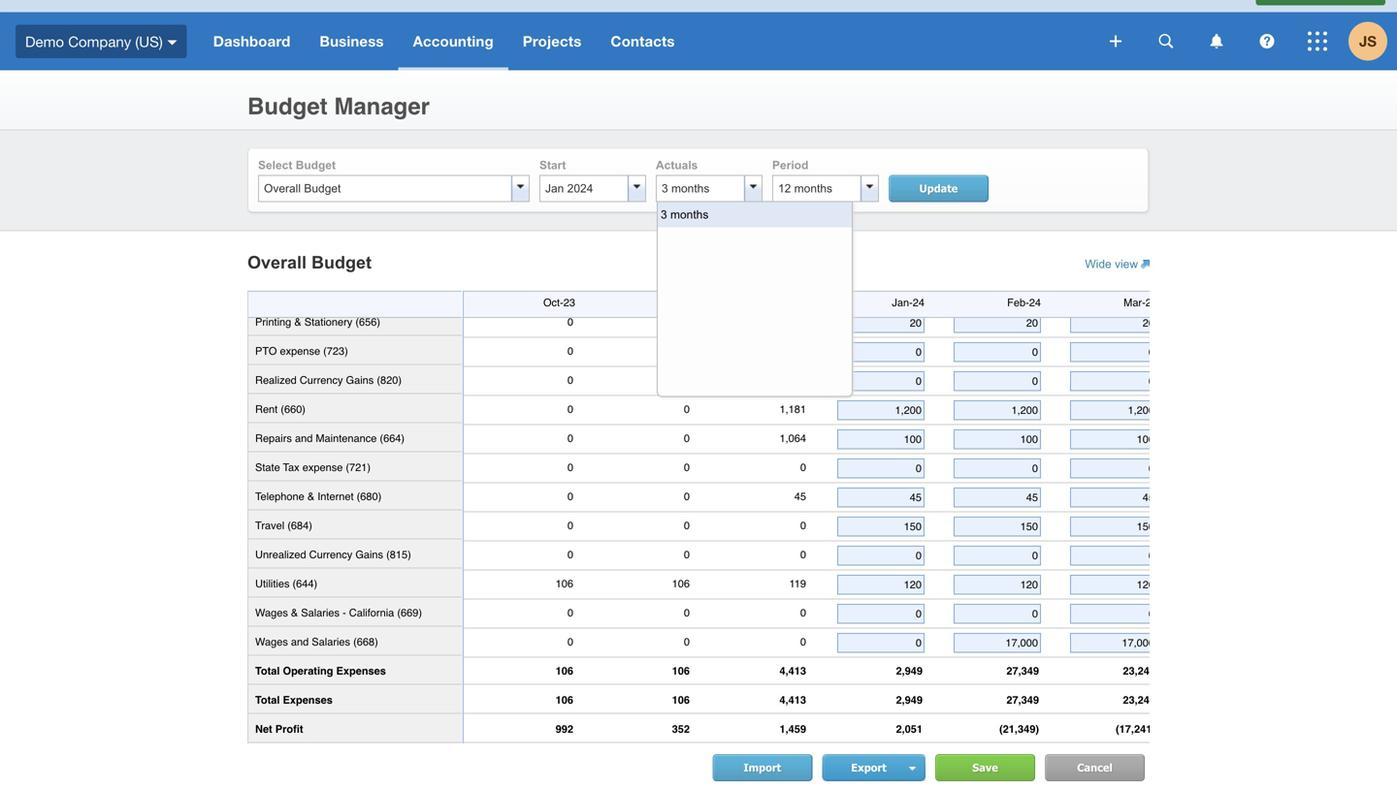 Task type: locate. For each thing, give the bounding box(es) containing it.
1,064
[[780, 433, 806, 445]]

2 27,349 from the top
[[1007, 695, 1039, 707]]

& right printing
[[294, 316, 301, 328]]

0 horizontal spatial 23
[[564, 297, 575, 309]]

& for printing
[[294, 316, 301, 328]]

unrealized currency gains (815)
[[255, 549, 411, 561]]

total
[[255, 665, 280, 678], [255, 695, 280, 707]]

1 vertical spatial 4,413
[[780, 695, 806, 707]]

gains left (815)
[[355, 549, 383, 561]]

export
[[851, 762, 890, 775]]

3
[[661, 208, 667, 221]]

24 for mar-
[[1146, 297, 1158, 309]]

total up total expenses
[[255, 665, 280, 678]]

import link
[[713, 755, 813, 782]]

budget
[[247, 93, 328, 120], [296, 159, 336, 172], [312, 253, 372, 273]]

24 for jan-
[[913, 297, 925, 309]]

budget for select
[[296, 159, 336, 172]]

0 horizontal spatial svg image
[[1110, 35, 1122, 47]]

currency for unrealized
[[309, 549, 353, 561]]

unrealized
[[255, 549, 306, 561]]

1 wages from the top
[[255, 607, 288, 619]]

45
[[795, 491, 806, 503]]

and right repairs
[[295, 433, 313, 445]]

currency down (723)
[[300, 374, 343, 387]]

(820)
[[377, 374, 402, 387]]

and up operating
[[291, 636, 309, 649]]

1 24 from the left
[[913, 297, 925, 309]]

0 vertical spatial 27,349
[[1007, 665, 1039, 678]]

0 vertical spatial total
[[255, 665, 280, 678]]

1 horizontal spatial 24
[[1029, 297, 1041, 309]]

cancel link
[[1045, 755, 1145, 782]]

utilities
[[255, 578, 290, 590]]

nov-
[[657, 297, 680, 309]]

0 vertical spatial expense
[[280, 345, 320, 357]]

realized
[[255, 374, 297, 387]]

(21,349)
[[1000, 724, 1039, 736]]

realized currency gains (820)
[[255, 374, 402, 387]]

expense right pto
[[280, 345, 320, 357]]

0 vertical spatial 2,949
[[896, 665, 923, 678]]

total for total expenses
[[255, 695, 280, 707]]

2 24 from the left
[[1029, 297, 1041, 309]]

0 horizontal spatial 24
[[913, 297, 925, 309]]

gains left the (820)
[[346, 374, 374, 387]]

0 vertical spatial wages
[[255, 607, 288, 619]]

& left internet
[[307, 491, 315, 503]]

expense up telephone & internet (680)
[[302, 462, 343, 474]]

utilities (644)
[[255, 578, 318, 590]]

salaries
[[301, 607, 340, 619], [312, 636, 350, 649]]

overall
[[247, 253, 307, 273]]

1 23,241 from the top
[[1123, 665, 1156, 678]]

0 horizontal spatial expenses
[[283, 695, 333, 707]]

expenses down (668) in the left of the page
[[336, 665, 386, 678]]

business button
[[305, 12, 398, 70]]

1 vertical spatial total
[[255, 695, 280, 707]]

printing
[[255, 316, 291, 328]]

None text field
[[657, 176, 744, 201], [773, 176, 861, 201], [657, 176, 744, 201], [773, 176, 861, 201]]

currency up (644)
[[309, 549, 353, 561]]

1 vertical spatial salaries
[[312, 636, 350, 649]]

start
[[540, 159, 566, 172]]

period
[[772, 159, 809, 172]]

0 vertical spatial &
[[294, 316, 301, 328]]

(17,241)
[[1116, 724, 1156, 736]]

and for repairs
[[295, 433, 313, 445]]

23,241
[[1123, 665, 1156, 678], [1123, 695, 1156, 707]]

0 vertical spatial and
[[295, 433, 313, 445]]

1 vertical spatial 23,241
[[1123, 695, 1156, 707]]

budget right select
[[296, 159, 336, 172]]

1 vertical spatial budget
[[296, 159, 336, 172]]

nov-23
[[657, 297, 692, 309]]

0 vertical spatial currency
[[300, 374, 343, 387]]

1 vertical spatial 27,349
[[1007, 695, 1039, 707]]

wages up operating
[[255, 636, 288, 649]]

(684)
[[287, 520, 312, 532]]

2 wages from the top
[[255, 636, 288, 649]]

budget for overall
[[312, 253, 372, 273]]

2 horizontal spatial 24
[[1146, 297, 1158, 309]]

salaries for (668)
[[312, 636, 350, 649]]

1 vertical spatial gains
[[355, 549, 383, 561]]

3 24 from the left
[[1146, 297, 1158, 309]]

repairs
[[255, 433, 292, 445]]

1 horizontal spatial expenses
[[336, 665, 386, 678]]

None text field
[[259, 176, 511, 201], [541, 176, 628, 201], [259, 176, 511, 201], [541, 176, 628, 201]]

state
[[255, 462, 280, 474]]

2 23,241 from the top
[[1123, 695, 1156, 707]]

company
[[68, 33, 131, 50]]

contacts
[[611, 33, 675, 50]]

js button
[[1349, 12, 1397, 70]]

(721)
[[346, 462, 371, 474]]

and for wages
[[291, 636, 309, 649]]

accounting
[[413, 33, 494, 50]]

svg image inside demo company (us) popup button
[[168, 40, 177, 45]]

0 vertical spatial 4,413
[[780, 665, 806, 678]]

119
[[789, 578, 806, 590]]

2 vertical spatial budget
[[312, 253, 372, 273]]

2 23 from the left
[[680, 297, 692, 309]]

save link
[[935, 755, 1035, 782]]

& down utilities (644)
[[291, 607, 298, 619]]

svg image
[[1159, 34, 1174, 49], [1110, 35, 1122, 47]]

total operating expenses
[[255, 665, 386, 678]]

1 vertical spatial 2,949
[[896, 695, 923, 707]]

&
[[294, 316, 301, 328], [307, 491, 315, 503], [291, 607, 298, 619]]

travel
[[255, 520, 284, 532]]

state tax expense (721)
[[255, 462, 371, 474]]

svg image
[[1308, 32, 1328, 51], [1211, 34, 1223, 49], [1260, 34, 1275, 49], [168, 40, 177, 45]]

1 23 from the left
[[564, 297, 575, 309]]

1 vertical spatial and
[[291, 636, 309, 649]]

travel (684)
[[255, 520, 312, 532]]

salaries down wages & salaries - california (669)
[[312, 636, 350, 649]]

wages for wages and salaries (668)
[[255, 636, 288, 649]]

None field
[[840, 317, 922, 329], [957, 317, 1038, 329], [1073, 317, 1155, 329], [840, 346, 922, 358], [957, 346, 1038, 358], [1073, 346, 1155, 358], [840, 375, 922, 387], [957, 375, 1038, 387], [1073, 375, 1155, 387], [840, 404, 922, 417], [957, 404, 1038, 417], [1073, 404, 1155, 417], [840, 434, 922, 446], [957, 434, 1038, 446], [1073, 434, 1155, 446], [840, 463, 922, 475], [957, 463, 1038, 475], [1073, 463, 1155, 475], [840, 492, 922, 504], [957, 492, 1038, 504], [1073, 492, 1155, 504], [840, 521, 922, 533], [957, 521, 1038, 533], [1073, 521, 1155, 533], [840, 550, 922, 562], [957, 550, 1038, 562], [1073, 550, 1155, 562], [840, 579, 922, 591], [957, 579, 1038, 591], [1073, 579, 1155, 591], [840, 608, 922, 620], [957, 608, 1038, 620], [1073, 608, 1155, 620], [840, 637, 922, 649], [957, 637, 1038, 649], [1073, 637, 1155, 649], [840, 317, 922, 329], [957, 317, 1038, 329], [1073, 317, 1155, 329], [840, 346, 922, 358], [957, 346, 1038, 358], [1073, 346, 1155, 358], [840, 375, 922, 387], [957, 375, 1038, 387], [1073, 375, 1155, 387], [840, 404, 922, 417], [957, 404, 1038, 417], [1073, 404, 1155, 417], [840, 434, 922, 446], [957, 434, 1038, 446], [1073, 434, 1155, 446], [840, 463, 922, 475], [957, 463, 1038, 475], [1073, 463, 1155, 475], [840, 492, 922, 504], [957, 492, 1038, 504], [1073, 492, 1155, 504], [840, 521, 922, 533], [957, 521, 1038, 533], [1073, 521, 1155, 533], [840, 550, 922, 562], [957, 550, 1038, 562], [1073, 550, 1155, 562], [840, 579, 922, 591], [957, 579, 1038, 591], [1073, 579, 1155, 591], [840, 608, 922, 620], [957, 608, 1038, 620], [1073, 608, 1155, 620], [840, 637, 922, 649], [957, 637, 1038, 649], [1073, 637, 1155, 649]]

wages down utilities
[[255, 607, 288, 619]]

total up net
[[255, 695, 280, 707]]

2 total from the top
[[255, 695, 280, 707]]

0 vertical spatial budget
[[247, 93, 328, 120]]

0 vertical spatial salaries
[[301, 607, 340, 619]]

dashboard link
[[199, 12, 305, 70]]

js
[[1359, 33, 1377, 50]]

banner
[[0, 0, 1397, 70]]

salaries left -
[[301, 607, 340, 619]]

expense
[[280, 345, 320, 357], [302, 462, 343, 474]]

1 total from the top
[[255, 665, 280, 678]]

dashboard
[[213, 33, 291, 50]]

24
[[913, 297, 925, 309], [1029, 297, 1041, 309], [1146, 297, 1158, 309]]

1,181
[[780, 403, 806, 416]]

1 horizontal spatial 23
[[680, 297, 692, 309]]

budget up select budget
[[247, 93, 328, 120]]

profit
[[275, 724, 303, 736]]

(644)
[[293, 578, 318, 590]]

months
[[671, 208, 709, 221]]

(660)
[[281, 403, 306, 416]]

demo company (us) button
[[0, 12, 199, 70]]

1 vertical spatial currency
[[309, 549, 353, 561]]

0 vertical spatial 23,241
[[1123, 665, 1156, 678]]

2 vertical spatial &
[[291, 607, 298, 619]]

1 2,949 from the top
[[896, 665, 923, 678]]

0 vertical spatial gains
[[346, 374, 374, 387]]

total expenses
[[255, 695, 333, 707]]

projects
[[523, 33, 582, 50]]

expenses
[[336, 665, 386, 678], [283, 695, 333, 707]]

wages for wages & salaries - california (669)
[[255, 607, 288, 619]]

budget up stationery
[[312, 253, 372, 273]]

gains
[[346, 374, 374, 387], [355, 549, 383, 561]]

23
[[564, 297, 575, 309], [680, 297, 692, 309]]

1 vertical spatial expense
[[302, 462, 343, 474]]

1 vertical spatial wages
[[255, 636, 288, 649]]

0 vertical spatial expenses
[[336, 665, 386, 678]]

2,949
[[896, 665, 923, 678], [896, 695, 923, 707]]

(us)
[[135, 33, 163, 50]]

24 for feb-
[[1029, 297, 1041, 309]]

telephone & internet (680)
[[255, 491, 382, 503]]

expenses down operating
[[283, 695, 333, 707]]

1 vertical spatial &
[[307, 491, 315, 503]]



Task type: vqa. For each thing, say whether or not it's contained in the screenshot.


Task type: describe. For each thing, give the bounding box(es) containing it.
1 4,413 from the top
[[780, 665, 806, 678]]

1 horizontal spatial svg image
[[1159, 34, 1174, 49]]

1,459
[[780, 724, 806, 736]]

wages and salaries (668)
[[255, 636, 378, 649]]

(723)
[[323, 345, 348, 357]]

projects button
[[508, 12, 596, 70]]

net
[[255, 724, 272, 736]]

tax
[[283, 462, 300, 474]]

net profit
[[255, 724, 303, 736]]

oct-
[[543, 297, 564, 309]]

repairs and maintenance (664)
[[255, 433, 405, 445]]

rent
[[255, 403, 278, 416]]

gains for (820)
[[346, 374, 374, 387]]

california
[[349, 607, 394, 619]]

-
[[343, 607, 346, 619]]

mar-
[[1124, 297, 1146, 309]]

gains for (815)
[[355, 549, 383, 561]]

manager
[[334, 93, 430, 120]]

oct-23
[[543, 297, 575, 309]]

mar-24
[[1124, 297, 1158, 309]]

2 4,413 from the top
[[780, 695, 806, 707]]

banner containing dashboard
[[0, 0, 1397, 70]]

accounting button
[[398, 12, 508, 70]]

select budget
[[258, 159, 336, 172]]

& for wages
[[291, 607, 298, 619]]

feb-24
[[1007, 297, 1041, 309]]

jan-24
[[892, 297, 925, 309]]

currency for realized
[[300, 374, 343, 387]]

budget manager
[[247, 93, 430, 120]]

1 vertical spatial expenses
[[283, 695, 333, 707]]

overall budget
[[247, 253, 372, 273]]

rent (660)
[[255, 403, 306, 416]]

stationery
[[304, 316, 353, 328]]

pto
[[255, 345, 277, 357]]

352
[[672, 724, 690, 736]]

update link
[[889, 175, 989, 202]]

(680)
[[357, 491, 382, 503]]

operating
[[283, 665, 333, 678]]

internet
[[318, 491, 354, 503]]

pto expense (723)
[[255, 345, 348, 357]]

demo company (us)
[[25, 33, 163, 50]]

printing & stationery (656)
[[255, 316, 380, 328]]

total for total operating expenses
[[255, 665, 280, 678]]

& for telephone
[[307, 491, 315, 503]]

23 for nov-
[[680, 297, 692, 309]]

select
[[258, 159, 292, 172]]

1 27,349 from the top
[[1007, 665, 1039, 678]]

wages & salaries - california (669)
[[255, 607, 422, 619]]

salaries for -
[[301, 607, 340, 619]]

(664)
[[380, 433, 405, 445]]

import
[[744, 762, 781, 775]]

jan-
[[892, 297, 913, 309]]

(669)
[[397, 607, 422, 619]]

(668)
[[353, 636, 378, 649]]

(656)
[[355, 316, 380, 328]]

save
[[973, 762, 998, 775]]

update
[[920, 182, 958, 195]]

23 for oct-
[[564, 297, 575, 309]]

992
[[556, 724, 574, 736]]

actuals
[[656, 159, 698, 172]]

2,051
[[896, 724, 923, 736]]

demo
[[25, 33, 64, 50]]

3 months
[[661, 208, 709, 221]]

contacts button
[[596, 12, 690, 70]]

maintenance
[[316, 433, 377, 445]]

(815)
[[386, 549, 411, 561]]

telephone
[[255, 491, 304, 503]]

cancel
[[1077, 762, 1113, 775]]

2 2,949 from the top
[[896, 695, 923, 707]]

feb-
[[1007, 297, 1029, 309]]



